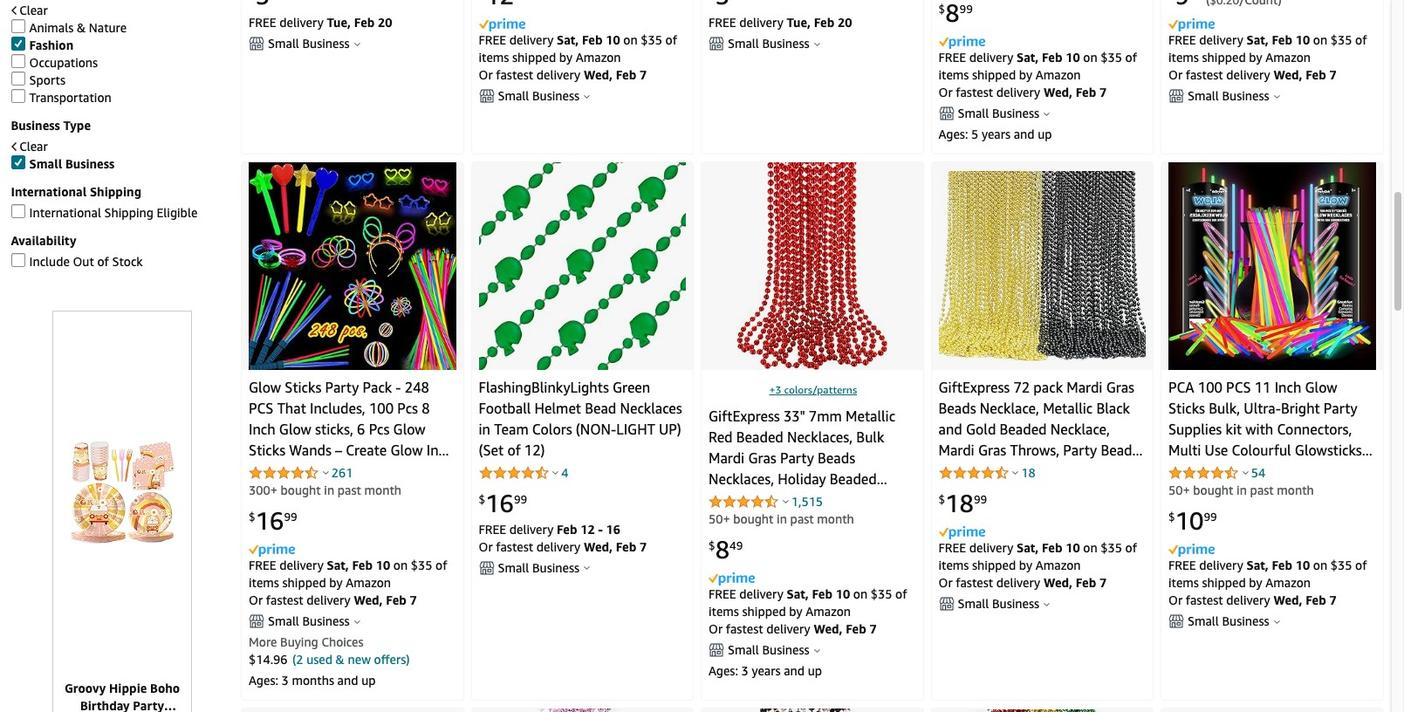 Task type: locate. For each thing, give the bounding box(es) containing it.
checkbox image inside animals & nature link
[[11, 20, 25, 34]]

international down small business 'link'
[[11, 185, 87, 199]]

pcs right '6' at the bottom of page
[[369, 421, 390, 438]]

100 up bulk,
[[1198, 379, 1223, 396]]

red
[[709, 428, 733, 446]]

giftexpress up red
[[709, 408, 780, 425]]

2 clear from the top
[[19, 139, 48, 154]]

1 horizontal spatial up
[[808, 664, 822, 679]]

up
[[1038, 127, 1052, 142], [808, 664, 822, 679], [362, 673, 376, 688]]

ages: inside more buying choices $14.96 (2 used & new offers) ages: 3 months and up
[[249, 673, 278, 688]]

items
[[479, 50, 509, 65], [1169, 50, 1199, 65], [939, 68, 969, 82], [939, 558, 969, 573], [249, 576, 279, 590], [1169, 576, 1199, 590], [709, 604, 739, 619]]

$ for giftexpress 72 pack mardi gras beads necklace, metallic black and gold beaded necklace, mardi gras throws, party beads costume necklaces
[[939, 492, 945, 506]]

0 vertical spatial clear
[[19, 3, 48, 18]]

up)
[[659, 421, 682, 438]]

1 horizontal spatial tue,
[[787, 15, 811, 30]]

1 vertical spatial inch
[[249, 421, 276, 438]]

gras
[[1107, 379, 1135, 396], [978, 442, 1007, 459], [748, 449, 777, 467]]

248
[[405, 379, 429, 396]]

261 link
[[332, 465, 353, 480]]

8
[[422, 400, 430, 417], [715, 535, 730, 564]]

1 vertical spatial &
[[336, 652, 345, 667]]

16 for glow sticks party pack - 248 pcs that includes, 100 pcs 8 inch glow sticks, 6 pcs glow sticks wands – create glow in the dark necklaces, bracelets. neon light sticks decoration for parties favors glow
[[255, 506, 284, 535]]

checkbox image left 'include'
[[11, 254, 25, 268]]

0 horizontal spatial ages:
[[249, 673, 278, 688]]

necklaces, up (red, at bottom
[[709, 470, 774, 488]]

mardi
[[1067, 379, 1103, 396], [939, 442, 975, 459], [709, 449, 745, 467]]

1 horizontal spatial years
[[982, 127, 1011, 142]]

0 horizontal spatial 16
[[255, 506, 284, 535]]

and
[[1014, 127, 1035, 142], [939, 421, 963, 438], [784, 664, 805, 679], [337, 673, 358, 688]]

of inside flashingblinkylights green football helmet bead necklaces in team colors (non-light up) (set of 12)
[[508, 442, 521, 459]]

for
[[828, 491, 847, 509]]

and down (2 used & new offers) 'link'
[[337, 673, 358, 688]]

0 horizontal spatial beads
[[818, 449, 856, 467]]

0 horizontal spatial pcs
[[249, 400, 274, 417]]

years up giftexpress 12 pack mardi gras beads necklace, metallic red black silver beaded necklace, mardi gras throws, party beads c... image
[[752, 664, 781, 679]]

0 vertical spatial international
[[11, 185, 87, 199]]

18
[[1022, 465, 1036, 480], [945, 489, 974, 518]]

sticks down pca at bottom
[[1169, 400, 1206, 417]]

availability
[[11, 233, 76, 248]]

beaded up throws,
[[1000, 421, 1047, 438]]

1 horizontal spatial pcs
[[397, 400, 418, 417]]

necklaces inside pca 100 pcs 11 inch glow sticks bulk, ultra-bright party supplies kit with connectors, multi use colourful glowsticks party decorations, waterproof nontoxic, neon bracelets necklaces
[[1169, 504, 1231, 522]]

transportation link
[[11, 89, 112, 105]]

1 vertical spatial 100
[[369, 400, 394, 417]]

more buying choices $14.96 (2 used & new offers) ages: 3 months and up
[[249, 635, 410, 688]]

shipping up international shipping eligible
[[90, 185, 141, 199]]

parties
[[249, 504, 292, 522]]

party inside giftexpress 72 pack mardi gras beads necklace, metallic black and gold beaded necklace, mardi gras throws, party beads costume necklaces
[[1064, 442, 1097, 459]]

50+ bought in past month
[[1169, 483, 1314, 497], [709, 511, 854, 526]]

0 horizontal spatial &
[[77, 20, 86, 35]]

0 horizontal spatial necklace,
[[980, 400, 1040, 417]]

necklaces, down –
[[309, 463, 375, 480]]

necklaces down nontoxic,
[[1169, 504, 1231, 522]]

necklaces down throws,
[[998, 463, 1060, 480]]

1 horizontal spatial 50+
[[1169, 483, 1190, 497]]

party inside glow sticks party pack - 248 pcs that includes, 100 pcs 8 inch glow sticks, 6 pcs glow sticks wands – create glow in the dark necklaces, bracelets. neon light sticks decoration for parties favors glow
[[325, 379, 359, 396]]

wed, inside the free delivery feb 12 - 16 or fastest delivery wed, feb 7
[[584, 539, 613, 554]]

checkbox image
[[11, 72, 25, 86], [11, 89, 25, 103], [11, 156, 25, 170], [11, 254, 25, 268]]

metallic inside giftexpress 72 pack mardi gras beads necklace, metallic black and gold beaded necklace, mardi gras throws, party beads costume necklaces
[[1043, 400, 1093, 417]]

popover image
[[814, 42, 820, 46], [584, 94, 590, 99], [1274, 94, 1280, 99], [323, 470, 329, 475], [553, 470, 559, 475], [354, 620, 360, 624], [1274, 620, 1280, 624], [814, 648, 820, 653]]

$ inside $ 8 49
[[709, 539, 715, 553]]

giftexpress inside "giftexpress 33" 7mm metallic red beaded necklaces, bulk mardi gras party beads necklaces, holiday beaded costume necklace for party (red, 12 pack)"
[[709, 408, 780, 425]]

50+ bought in past month down necklace
[[709, 511, 854, 526]]

1 vertical spatial costume
[[709, 491, 765, 509]]

3 checkbox image from the top
[[11, 55, 25, 68]]

mardi inside "giftexpress 33" 7mm metallic red beaded necklaces, bulk mardi gras party beads necklaces, holiday beaded costume necklace for party (red, 12 pack)"
[[709, 449, 745, 467]]

3 up giftexpress 12 pack mardi gras beads necklace, metallic red black silver beaded necklace, mardi gras throws, party beads c... image
[[742, 664, 749, 679]]

3 checkbox image from the top
[[11, 156, 25, 170]]

shipping left 'eligible' on the left
[[104, 206, 153, 220]]

1 vertical spatial clear
[[19, 139, 48, 154]]

inch up the
[[249, 421, 276, 438]]

giftexpress 72 pack mardi gras beads necklace, metallic black and gold beaded necklace, mardi gras throws, party beads cos... image
[[939, 171, 1146, 361]]

1 vertical spatial shipping
[[104, 206, 153, 220]]

sticks down 261
[[322, 483, 359, 501]]

free delivery feb 12 - 16 element
[[479, 522, 621, 537]]

shipped
[[512, 50, 556, 65], [1202, 50, 1246, 65], [972, 68, 1016, 82], [972, 558, 1016, 573], [282, 576, 326, 590], [1202, 576, 1246, 590], [742, 604, 786, 619]]

0 vertical spatial &
[[77, 20, 86, 35]]

0 vertical spatial giftexpress
[[939, 379, 1010, 396]]

0 vertical spatial 50+ bought in past month
[[1169, 483, 1314, 497]]

small business button
[[249, 35, 456, 53], [709, 35, 916, 53], [479, 88, 686, 105], [1169, 88, 1376, 105], [939, 105, 1146, 123], [479, 559, 686, 577], [939, 596, 1146, 613], [249, 613, 456, 630], [1169, 613, 1376, 631], [709, 642, 916, 659]]

free inside the free delivery feb 12 - 16 or fastest delivery wed, feb 7
[[479, 522, 506, 537]]

costume up $ 18 99
[[939, 463, 995, 480]]

party
[[325, 379, 359, 396], [1324, 400, 1358, 417], [1064, 442, 1097, 459], [780, 449, 814, 467], [1169, 463, 1203, 480], [850, 491, 884, 509]]

1 horizontal spatial mardi
[[939, 442, 975, 459]]

transportation
[[29, 90, 112, 105]]

0 horizontal spatial free delivery tue, feb 20
[[249, 15, 392, 30]]

1 horizontal spatial necklaces
[[998, 463, 1060, 480]]

1 clear from the top
[[19, 3, 48, 18]]

beads down black
[[1101, 442, 1139, 459]]

1 horizontal spatial giftexpress
[[939, 379, 1010, 396]]

free delivery tue, feb 20 element
[[249, 15, 392, 30], [709, 15, 852, 30]]

checkbox image inside 'international shipping eligible' link
[[11, 205, 25, 219]]

giftexpress inside giftexpress 72 pack mardi gras beads necklace, metallic black and gold beaded necklace, mardi gras throws, party beads costume necklaces
[[939, 379, 1010, 396]]

checkbox image inside sports "link"
[[11, 72, 25, 86]]

18 down gold
[[945, 489, 974, 518]]

checkbox image inside occupations link
[[11, 55, 25, 68]]

1 checkbox image from the top
[[11, 72, 25, 86]]

0 horizontal spatial bought
[[281, 483, 321, 497]]

1 vertical spatial international
[[29, 206, 101, 220]]

inch
[[1275, 379, 1302, 396], [249, 421, 276, 438]]

occupations link
[[11, 55, 98, 70]]

2 tue, from the left
[[787, 15, 811, 30]]

beads
[[939, 400, 976, 417], [1101, 442, 1139, 459], [818, 449, 856, 467]]

necklaces, down '7mm'
[[787, 428, 853, 446]]

20
[[378, 15, 392, 30], [838, 15, 852, 30]]

7
[[640, 68, 647, 82], [1330, 68, 1337, 82], [1100, 85, 1107, 100], [640, 539, 647, 554], [1100, 576, 1107, 590], [410, 593, 417, 608], [1330, 593, 1337, 608], [870, 622, 877, 637]]

costume up (red, at bottom
[[709, 491, 765, 509]]

1 horizontal spatial 8
[[715, 535, 730, 564]]

0 vertical spatial clear link
[[11, 3, 48, 18]]

4 checkbox image from the top
[[11, 205, 25, 219]]

month down bracelets.
[[364, 483, 402, 497]]

1 horizontal spatial -
[[598, 522, 603, 537]]

past
[[338, 483, 361, 497], [1251, 483, 1274, 497], [790, 511, 814, 526]]

2 horizontal spatial month
[[1277, 483, 1314, 497]]

1 horizontal spatial costume
[[939, 463, 995, 480]]

99 inside $ 18 99
[[974, 492, 987, 506]]

years right 5
[[982, 127, 1011, 142]]

0 horizontal spatial 18
[[945, 489, 974, 518]]

50+ bought in past month for 54
[[1169, 483, 1314, 497]]

bought
[[281, 483, 321, 497], [1193, 483, 1234, 497], [733, 511, 774, 526]]

in down decorations,
[[1237, 483, 1247, 497]]

- inside the free delivery feb 12 - 16 or fastest delivery wed, feb 7
[[598, 522, 603, 537]]

beaded up "for"
[[830, 470, 877, 488]]

-
[[396, 379, 401, 396], [598, 522, 603, 537]]

wed,
[[584, 68, 613, 82], [1274, 68, 1303, 82], [1044, 85, 1073, 100], [584, 539, 613, 554], [1044, 576, 1073, 590], [354, 593, 383, 608], [1274, 593, 1303, 608], [814, 622, 843, 637]]

party up connectors,
[[1324, 400, 1358, 417]]

0 horizontal spatial costume
[[709, 491, 765, 509]]

0 vertical spatial inch
[[1275, 379, 1302, 396]]

pca 100 pcs 11 inch glow sticks bulk, ultra-bright party supplies kit with connectors, multi use colourful glowsticks party decorations, waterproof nontoxic, neon bracelets necklaces link
[[1169, 379, 1373, 522]]

light
[[617, 421, 655, 438]]

16
[[485, 489, 514, 518], [255, 506, 284, 535], [606, 522, 621, 537]]

international
[[11, 185, 87, 199], [29, 206, 101, 220]]

18 down throws,
[[1022, 465, 1036, 480]]

costume inside giftexpress 72 pack mardi gras beads necklace, metallic black and gold beaded necklace, mardi gras throws, party beads costume necklaces
[[939, 463, 995, 480]]

in inside flashingblinkylights green football helmet bead necklaces in team colors (non-light up) (set of 12)
[[479, 421, 491, 438]]

necklaces inside giftexpress 72 pack mardi gras beads necklace, metallic black and gold beaded necklace, mardi gras throws, party beads costume necklaces
[[998, 463, 1060, 480]]

1 horizontal spatial 16
[[485, 489, 514, 518]]

2 horizontal spatial 16
[[606, 522, 621, 537]]

years
[[982, 127, 1011, 142], [752, 664, 781, 679]]

glow sticks party pack - 248 pcs that includes, 100 pcs 8 inch glow sticks, 6 pcs glow sticks wands – create glow in the d... image
[[249, 163, 456, 370]]

in down 261
[[324, 483, 334, 497]]

$ inside $ 10 99
[[1169, 510, 1175, 524]]

party right throws,
[[1064, 442, 1097, 459]]

checkbox image for fashion
[[11, 37, 25, 51]]

for
[[435, 483, 456, 501]]

giftexpress 33" 7mm metallic red beaded necklaces, bulk mardi gras party beads necklaces, holiday beaded costume necklace for party (red, 12 pack) link
[[709, 408, 896, 530]]

month down "for"
[[817, 511, 854, 526]]

$ 16 99 down '300+'
[[249, 506, 297, 535]]

1 horizontal spatial 20
[[838, 15, 852, 30]]

in down necklace
[[777, 511, 787, 526]]

clear up 'animals'
[[19, 3, 48, 18]]

checkbox image inside include out of stock link
[[11, 254, 25, 268]]

colors/patterns
[[784, 383, 857, 396]]

necklace, down 72
[[980, 400, 1040, 417]]

0 horizontal spatial 100
[[369, 400, 394, 417]]

&
[[77, 20, 86, 35], [336, 652, 345, 667]]

0 vertical spatial -
[[396, 379, 401, 396]]

0 vertical spatial years
[[982, 127, 1011, 142]]

1 horizontal spatial neon
[[1232, 483, 1266, 501]]

checkbox image down business type
[[11, 156, 25, 170]]

sports
[[29, 73, 65, 88]]

0 horizontal spatial 20
[[378, 15, 392, 30]]

ultra-
[[1244, 400, 1281, 417]]

neon inside glow sticks party pack - 248 pcs that includes, 100 pcs 8 inch glow sticks, 6 pcs glow sticks wands – create glow in the dark necklaces, bracelets. neon light sticks decoration for parties favors glow
[[249, 483, 282, 501]]

1 tue, from the left
[[327, 15, 351, 30]]

checkbox image inside small business 'link'
[[11, 156, 25, 170]]

0 horizontal spatial giftexpress
[[709, 408, 780, 425]]

pca 100 pcs 11 inch glow sticks bulk, ultra-bright party supplies kit with connectors, multi use colourful glowsticks part... image
[[1169, 163, 1376, 370]]

checkbox image up sports "link"
[[11, 55, 25, 68]]

1 checkbox image from the top
[[11, 20, 25, 34]]

up up giftexpress 12 pack mardi gras beads necklace, metallic red black silver beaded necklace, mardi gras throws, party beads c... image
[[808, 664, 822, 679]]

checkbox image left sports
[[11, 72, 25, 86]]

0 horizontal spatial 3
[[282, 673, 289, 688]]

necklace, down black
[[1051, 421, 1110, 438]]

free delivery sat, feb 10
[[479, 33, 624, 47], [1169, 33, 1314, 47], [939, 50, 1084, 65], [939, 541, 1084, 555], [249, 558, 394, 573], [1169, 558, 1314, 573], [709, 587, 854, 602]]

flashingblinkylights green football helmet bead necklaces in team colors (non-light up)(set of 12) image
[[479, 163, 686, 370]]

1 vertical spatial -
[[598, 522, 603, 537]]

54
[[1252, 465, 1266, 480]]

1 horizontal spatial 12
[[744, 512, 761, 530]]

0 vertical spatial 100
[[1198, 379, 1223, 396]]

261
[[332, 465, 353, 480]]

0 vertical spatial costume
[[939, 463, 995, 480]]

1 horizontal spatial gras
[[978, 442, 1007, 459]]

bought up $ 10 99
[[1193, 483, 1234, 497]]

free delivery sat, feb 10 on $35 of items shipped by amazon element
[[479, 33, 677, 65], [1169, 33, 1367, 65], [939, 50, 1137, 82], [939, 541, 1137, 573], [249, 558, 447, 590], [1169, 558, 1367, 590], [709, 587, 907, 619]]

$ inside $ 18 99
[[939, 492, 945, 506]]

necklaces up 'light'
[[620, 400, 682, 417]]

0 horizontal spatial past
[[338, 483, 361, 497]]

mardi down red
[[709, 449, 745, 467]]

checkbox image
[[11, 20, 25, 34], [11, 37, 25, 51], [11, 55, 25, 68], [11, 205, 25, 219]]

12 inside the free delivery feb 12 - 16 or fastest delivery wed, feb 7
[[581, 522, 595, 537]]

2 neon from the left
[[1232, 483, 1266, 501]]

pcs inside pca 100 pcs 11 inch glow sticks bulk, ultra-bright party supplies kit with connectors, multi use colourful glowsticks party decorations, waterproof nontoxic, neon bracelets necklaces
[[1227, 379, 1251, 396]]

clear link for animals & nature
[[11, 3, 48, 18]]

giftexpress 12 pack mardi gras beads necklace, metallic baby pink beaded necklace, mardi gras throws, st patricks's day be... image
[[489, 709, 675, 712]]

beads up holiday on the right of page
[[818, 449, 856, 467]]

0 horizontal spatial years
[[752, 664, 781, 679]]

3 inside more buying choices $14.96 (2 used & new offers) ages: 3 months and up
[[282, 673, 289, 688]]

checkbox image up the fashion link
[[11, 20, 25, 34]]

small business inside 'link'
[[29, 157, 114, 171]]

99 inside $ 10 99
[[1204, 510, 1217, 524]]

bought up the 49 at right
[[733, 511, 774, 526]]

buying
[[280, 635, 318, 650]]

8 down (red, at bottom
[[715, 535, 730, 564]]

1 horizontal spatial 100
[[1198, 379, 1223, 396]]

pcs left "that"
[[249, 400, 274, 417]]

0 horizontal spatial -
[[396, 379, 401, 396]]

bought for 16
[[281, 483, 321, 497]]

international down international shipping at the left top
[[29, 206, 101, 220]]

4 link
[[562, 465, 569, 480]]

2 vertical spatial necklaces
[[1169, 504, 1231, 522]]

the
[[249, 463, 272, 480]]

1 clear link from the top
[[11, 3, 48, 18]]

7 inside the free delivery feb 12 - 16 or fastest delivery wed, feb 7
[[640, 539, 647, 554]]

international inside 'international shipping eligible' link
[[29, 206, 101, 220]]

bought down dark
[[281, 483, 321, 497]]

2 horizontal spatial beaded
[[1000, 421, 1047, 438]]

or
[[479, 68, 493, 82], [1169, 68, 1183, 82], [939, 85, 953, 100], [479, 539, 493, 554], [939, 576, 953, 590], [249, 593, 263, 608], [1169, 593, 1183, 608], [709, 622, 723, 637]]

0 horizontal spatial month
[[364, 483, 402, 497]]

international shipping
[[11, 185, 141, 199]]

month down waterproof
[[1277, 483, 1314, 497]]

inch up bright
[[1275, 379, 1302, 396]]

1 vertical spatial pcs
[[249, 400, 274, 417]]

giftexpress for beaded
[[709, 408, 780, 425]]

party up includes,
[[325, 379, 359, 396]]

4 checkbox image from the top
[[11, 254, 25, 268]]

checkbox image for occupations
[[11, 55, 25, 68]]

$ 16 99 for flashingblinkylights green football helmet bead necklaces in team colors (non-light up) (set of 12)
[[479, 489, 527, 518]]

0 horizontal spatial free delivery tue, feb 20 element
[[249, 15, 392, 30]]

1 horizontal spatial necklaces,
[[709, 470, 774, 488]]

costume
[[939, 463, 995, 480], [709, 491, 765, 509]]

or fastest delivery wed, feb 7 element
[[479, 68, 647, 82], [1169, 68, 1337, 82], [939, 85, 1107, 100], [479, 539, 647, 554], [939, 576, 1107, 590], [249, 593, 417, 608], [1169, 593, 1337, 608], [709, 622, 877, 637]]

neon down decorations,
[[1232, 483, 1266, 501]]

11
[[1255, 379, 1271, 396]]

$ for glow sticks party pack - 248 pcs that includes, 100 pcs 8 inch glow sticks, 6 pcs glow sticks wands – create glow in the dark necklaces, bracelets. neon light sticks decoration for parties favors glow
[[249, 510, 255, 524]]

checkbox image down sports "link"
[[11, 89, 25, 103]]

- inside glow sticks party pack - 248 pcs that includes, 100 pcs 8 inch glow sticks, 6 pcs glow sticks wands – create glow in the dark necklaces, bracelets. neon light sticks decoration for parties favors glow
[[396, 379, 401, 396]]

1 horizontal spatial free delivery tue, feb 20
[[709, 15, 852, 30]]

use
[[1205, 442, 1228, 459]]

costume inside "giftexpress 33" 7mm metallic red beaded necklaces, bulk mardi gras party beads necklaces, holiday beaded costume necklace for party (red, 12 pack)"
[[709, 491, 765, 509]]

2 horizontal spatial mardi
[[1067, 379, 1103, 396]]

0 horizontal spatial tue,
[[327, 15, 351, 30]]

clear link
[[11, 3, 48, 18], [11, 139, 48, 154]]

gold
[[966, 421, 996, 438]]

50+ bought in past month down decorations,
[[1169, 483, 1314, 497]]

1 horizontal spatial metallic
[[1043, 400, 1093, 417]]

& inside more buying choices $14.96 (2 used & new offers) ages: 3 months and up
[[336, 652, 345, 667]]

2 clear link from the top
[[11, 139, 48, 154]]

1 horizontal spatial $ 16 99
[[479, 489, 527, 518]]

1 20 from the left
[[378, 15, 392, 30]]

popover image
[[354, 42, 360, 46], [1044, 112, 1050, 116], [1013, 470, 1019, 475], [1243, 470, 1249, 475], [783, 499, 789, 504], [584, 566, 590, 570], [1044, 602, 1050, 607]]

1 horizontal spatial &
[[336, 652, 345, 667]]

sticks inside pca 100 pcs 11 inch glow sticks bulk, ultra-bright party supplies kit with connectors, multi use colourful glowsticks party decorations, waterproof nontoxic, neon bracelets necklaces
[[1169, 400, 1206, 417]]

pcs left 11
[[1227, 379, 1251, 396]]

1 vertical spatial necklaces
[[998, 463, 1060, 480]]

beads up gold
[[939, 400, 976, 417]]

checkbox image inside transportation link
[[11, 89, 25, 103]]

1 vertical spatial 50+ bought in past month
[[709, 511, 854, 526]]

giftexpress up gold
[[939, 379, 1010, 396]]

metallic
[[1043, 400, 1093, 417], [846, 408, 896, 425]]

checkbox image left fashion
[[11, 37, 25, 51]]

and inside more buying choices $14.96 (2 used & new offers) ages: 3 months and up
[[337, 673, 358, 688]]

checkbox image inside the fashion link
[[11, 37, 25, 51]]

0 horizontal spatial necklaces
[[620, 400, 682, 417]]

0 horizontal spatial 50+ bought in past month
[[709, 511, 854, 526]]

50+ up $ 10 99
[[1169, 483, 1190, 497]]

50+ bought in past month for 1,515
[[709, 511, 854, 526]]

0 vertical spatial shipping
[[90, 185, 141, 199]]

0 vertical spatial 8
[[422, 400, 430, 417]]

$ 10 99
[[1169, 506, 1217, 535]]

amazon prime image
[[479, 18, 525, 32], [1169, 18, 1215, 32], [939, 36, 985, 49], [939, 526, 985, 540], [249, 544, 295, 557], [1169, 544, 1215, 557], [709, 573, 755, 586]]

1 horizontal spatial inch
[[1275, 379, 1302, 396]]

metallic up the bulk
[[846, 408, 896, 425]]

in for 261
[[324, 483, 334, 497]]

up right 5
[[1038, 127, 1052, 142]]

1 vertical spatial years
[[752, 664, 781, 679]]

2 horizontal spatial up
[[1038, 127, 1052, 142]]

1 vertical spatial clear link
[[11, 139, 48, 154]]

0 horizontal spatial necklaces,
[[309, 463, 375, 480]]

+3
[[769, 383, 782, 396]]

include out of stock
[[29, 254, 143, 269]]

in up (set
[[479, 421, 491, 438]]

3 down $14.96
[[282, 673, 289, 688]]

8 inside glow sticks party pack - 248 pcs that includes, 100 pcs 8 inch glow sticks, 6 pcs glow sticks wands – create glow in the dark necklaces, bracelets. neon light sticks decoration for parties favors glow
[[422, 400, 430, 417]]

holiday
[[778, 470, 826, 488]]

2 checkbox image from the top
[[11, 37, 25, 51]]

10
[[606, 33, 620, 47], [1296, 33, 1310, 47], [1066, 50, 1080, 65], [1175, 506, 1204, 535], [1066, 541, 1080, 555], [376, 558, 390, 573], [1296, 558, 1310, 573], [836, 587, 850, 602]]

shipping
[[90, 185, 141, 199], [104, 206, 153, 220]]

pcs down the 248
[[397, 400, 418, 417]]

glowsticks
[[1295, 442, 1362, 459]]

16 inside the free delivery feb 12 - 16 or fastest delivery wed, feb 7
[[606, 522, 621, 537]]

ages: 5 years and up
[[939, 127, 1052, 142]]

metallic down the pack
[[1043, 400, 1093, 417]]

mardi down gold
[[939, 442, 975, 459]]

& down the choices
[[336, 652, 345, 667]]

2 horizontal spatial ages:
[[939, 127, 968, 142]]

2 horizontal spatial gras
[[1107, 379, 1135, 396]]

wands
[[289, 442, 332, 459]]

& left nature
[[77, 20, 86, 35]]

clear down business type
[[19, 139, 48, 154]]

in
[[479, 421, 491, 438], [324, 483, 334, 497], [1237, 483, 1247, 497], [777, 511, 787, 526]]

necklaces,
[[787, 428, 853, 446], [309, 463, 375, 480], [709, 470, 774, 488]]

past down 54 link
[[1251, 483, 1274, 497]]

2 horizontal spatial necklaces
[[1169, 504, 1231, 522]]

beaded right red
[[737, 428, 784, 446]]

ages: for ages: 3 years and up
[[709, 664, 738, 679]]

0 horizontal spatial 8
[[422, 400, 430, 417]]

on $35 of items shipped by amazon
[[479, 33, 677, 65], [1169, 33, 1367, 65], [939, 50, 1137, 82], [939, 541, 1137, 573], [249, 558, 447, 590], [1169, 558, 1367, 590], [709, 587, 907, 619]]

0 horizontal spatial gras
[[748, 449, 777, 467]]

50+ for 54
[[1169, 483, 1190, 497]]

beaded
[[1000, 421, 1047, 438], [737, 428, 784, 446], [830, 470, 877, 488]]

month
[[364, 483, 402, 497], [1277, 483, 1314, 497], [817, 511, 854, 526]]

1 vertical spatial 8
[[715, 535, 730, 564]]

and inside giftexpress 72 pack mardi gras beads necklace, metallic black and gold beaded necklace, mardi gras throws, party beads costume necklaces
[[939, 421, 963, 438]]

- for pack
[[396, 379, 401, 396]]

animals & nature
[[29, 20, 127, 35]]

100 down pack
[[369, 400, 394, 417]]

small inside 'link'
[[29, 157, 62, 171]]

mardi up black
[[1067, 379, 1103, 396]]

99 for throws,
[[974, 492, 987, 506]]

50+ up $ 8 49
[[709, 511, 730, 526]]

50+
[[1169, 483, 1190, 497], [709, 511, 730, 526]]

1 horizontal spatial pcs
[[1227, 379, 1251, 396]]

by
[[559, 50, 573, 65], [1249, 50, 1263, 65], [1019, 68, 1033, 82], [1019, 558, 1033, 573], [329, 576, 343, 590], [1249, 576, 1263, 590], [789, 604, 803, 619]]

flashingblinkylights green football helmet bead necklaces in team colors (non-light up) (set of 12) link
[[479, 379, 682, 459]]

metallic inside "giftexpress 33" 7mm metallic red beaded necklaces, bulk mardi gras party beads necklaces, holiday beaded costume necklace for party (red, 12 pack)"
[[846, 408, 896, 425]]

past down 261 link at the left of page
[[338, 483, 361, 497]]

up down new
[[362, 673, 376, 688]]

2 horizontal spatial past
[[1251, 483, 1274, 497]]

and left gold
[[939, 421, 963, 438]]

beads inside "giftexpress 33" 7mm metallic red beaded necklaces, bulk mardi gras party beads necklaces, holiday beaded costume necklace for party (red, 12 pack)"
[[818, 449, 856, 467]]

1 horizontal spatial month
[[817, 511, 854, 526]]

99
[[960, 2, 973, 16], [514, 492, 527, 506], [974, 492, 987, 506], [284, 510, 297, 524], [1204, 510, 1217, 524]]

1 horizontal spatial beads
[[939, 400, 976, 417]]

clear link down business type
[[11, 139, 48, 154]]

neon up parties at the bottom of the page
[[249, 483, 282, 501]]

clear link up 'animals'
[[11, 3, 48, 18]]

1 horizontal spatial beaded
[[830, 470, 877, 488]]

checkbox image up availability
[[11, 205, 25, 219]]

12 inside "giftexpress 33" 7mm metallic red beaded necklaces, bulk mardi gras party beads necklaces, holiday beaded costume necklace for party (red, 12 pack)"
[[744, 512, 761, 530]]

0 horizontal spatial mardi
[[709, 449, 745, 467]]

2 checkbox image from the top
[[11, 89, 25, 103]]

past down "1,515"
[[790, 511, 814, 526]]

1 horizontal spatial bought
[[733, 511, 774, 526]]

0 horizontal spatial pcs
[[369, 421, 390, 438]]

1 neon from the left
[[249, 483, 282, 501]]

8 down the 248
[[422, 400, 430, 417]]

2 horizontal spatial bought
[[1193, 483, 1234, 497]]

1 vertical spatial necklace,
[[1051, 421, 1110, 438]]

$ 16 99 up free delivery feb 12 - 16 element
[[479, 489, 527, 518]]

supplies
[[1169, 421, 1222, 438]]



Task type: describe. For each thing, give the bounding box(es) containing it.
checkbox image for animals & nature
[[11, 20, 25, 34]]

includes,
[[310, 400, 366, 417]]

out
[[73, 254, 94, 269]]

beaded inside giftexpress 72 pack mardi gras beads necklace, metallic black and gold beaded necklace, mardi gras throws, party beads costume necklaces
[[1000, 421, 1047, 438]]

300+ bought in past month
[[249, 483, 402, 497]]

include
[[29, 254, 70, 269]]

giftexpress 33" 7mm metallic red beaded necklaces, bulk mardi gras party beads necklaces, holiday beaded costume necklace for party (red, 12 pack)
[[709, 408, 896, 530]]

used
[[307, 652, 332, 667]]

black
[[1097, 400, 1130, 417]]

pack
[[1034, 379, 1063, 396]]

72
[[1014, 379, 1030, 396]]

–
[[335, 442, 342, 459]]

1 vertical spatial pcs
[[369, 421, 390, 438]]

in for 54
[[1237, 483, 1247, 497]]

2 free delivery tue, feb 20 from the left
[[709, 15, 852, 30]]

49
[[730, 539, 743, 553]]

giftexpress 72 pack of 33" mardi gras beads necklace, metallic red gold green beaded necklace, mardi gras throws, party be... image
[[939, 710, 1146, 712]]

decorations,
[[1206, 463, 1285, 480]]

checkbox image for sports
[[11, 72, 25, 86]]

100 inside pca 100 pcs 11 inch glow sticks bulk, ultra-bright party supplies kit with connectors, multi use colourful glowsticks party decorations, waterproof nontoxic, neon bracelets necklaces
[[1198, 379, 1223, 396]]

shipping for international shipping eligible
[[104, 206, 153, 220]]

type
[[63, 118, 91, 133]]

1,515
[[792, 494, 823, 509]]

bracelets.
[[379, 463, 440, 480]]

99 for 6
[[284, 510, 297, 524]]

years for 3
[[752, 664, 781, 679]]

fashion link
[[11, 37, 74, 53]]

shipping for international shipping
[[90, 185, 141, 199]]

pca
[[1169, 379, 1195, 396]]

decoration
[[363, 483, 432, 501]]

party up holiday on the right of page
[[780, 449, 814, 467]]

checkbox image for small business
[[11, 156, 25, 170]]

years for 5
[[982, 127, 1011, 142]]

ages: 3 years and up
[[709, 664, 822, 679]]

glow inside pca 100 pcs 11 inch glow sticks bulk, ultra-bright party supplies kit with connectors, multi use colourful glowsticks party decorations, waterproof nontoxic, neon bracelets necklaces
[[1305, 379, 1338, 396]]

pcs inside glow sticks party pack - 248 pcs that includes, 100 pcs 8 inch glow sticks, 6 pcs glow sticks wands – create glow in the dark necklaces, bracelets. neon light sticks decoration for parties favors glow
[[249, 400, 274, 417]]

favors
[[296, 504, 336, 522]]

18 link
[[1022, 465, 1036, 480]]

sports link
[[11, 72, 65, 88]]

giftexpress for beads
[[939, 379, 1010, 396]]

giftexpress 12 pack mardi gras beads necklace, metallic red black silver beaded necklace, mardi gras throws, party beads c... image
[[722, 709, 903, 712]]

gras inside "giftexpress 33" 7mm metallic red beaded necklaces, bulk mardi gras party beads necklaces, holiday beaded costume necklace for party (red, 12 pack)"
[[748, 449, 777, 467]]

giftexpress 72 pack mardi gras beads necklace, metallic black and gold beaded necklace, mardi gras throws, party beads costume necklaces link
[[939, 379, 1143, 480]]

colors
[[532, 421, 572, 438]]

pack)
[[764, 512, 798, 530]]

waterproof
[[1289, 463, 1361, 480]]

clear for small business
[[19, 139, 48, 154]]

1 free delivery tue, feb 20 element from the left
[[249, 15, 392, 30]]

1 horizontal spatial past
[[790, 511, 814, 526]]

glow sticks party pack - 248 pcs that includes, 100 pcs 8 inch glow sticks, 6 pcs glow sticks wands – create glow in the dark necklaces, bracelets. neon light sticks decoration for parties favors glow
[[249, 379, 456, 522]]

green
[[613, 379, 651, 396]]

up for ages: 3 years and up
[[808, 664, 822, 679]]

nature
[[89, 20, 127, 35]]

4
[[562, 465, 569, 480]]

flashingblinkylights
[[479, 379, 609, 396]]

or inside the free delivery feb 12 - 16 or fastest delivery wed, feb 7
[[479, 539, 493, 554]]

stock
[[112, 254, 143, 269]]

6
[[357, 421, 365, 438]]

(red,
[[709, 512, 741, 530]]

(2 used & new offers) link
[[292, 652, 410, 667]]

create
[[346, 442, 387, 459]]

1 horizontal spatial necklace,
[[1051, 421, 1110, 438]]

animals
[[29, 20, 74, 35]]

$14.96
[[249, 652, 288, 667]]

in
[[427, 442, 439, 459]]

month for 16
[[364, 483, 402, 497]]

fastest inside the free delivery feb 12 - 16 or fastest delivery wed, feb 7
[[496, 539, 533, 554]]

animals & nature link
[[11, 20, 127, 35]]

54 link
[[1252, 465, 1266, 480]]

bright
[[1281, 400, 1320, 417]]

in for 1,515
[[777, 511, 787, 526]]

checkbox image for international shipping eligible
[[11, 205, 25, 219]]

$ 8 49
[[709, 535, 743, 564]]

business type
[[11, 118, 91, 133]]

helmet
[[535, 400, 581, 417]]

colourful
[[1232, 442, 1292, 459]]

bought for 10
[[1193, 483, 1234, 497]]

1 horizontal spatial 3
[[742, 664, 749, 679]]

team
[[494, 421, 529, 438]]

necklaces, inside glow sticks party pack - 248 pcs that includes, 100 pcs 8 inch glow sticks, 6 pcs glow sticks wands – create glow in the dark necklaces, bracelets. neon light sticks decoration for parties favors glow
[[309, 463, 375, 480]]

party right "for"
[[850, 491, 884, 509]]

and right 5
[[1014, 127, 1035, 142]]

past for 16
[[338, 483, 361, 497]]

international for international shipping eligible
[[29, 206, 101, 220]]

0 vertical spatial 18
[[1022, 465, 1036, 480]]

ages: for ages: 5 years and up
[[939, 127, 968, 142]]

occupations
[[29, 55, 98, 70]]

inch inside glow sticks party pack - 248 pcs that includes, 100 pcs 8 inch glow sticks, 6 pcs glow sticks wands – create glow in the dark necklaces, bracelets. neon light sticks decoration for parties favors glow
[[249, 421, 276, 438]]

international for international shipping
[[11, 185, 87, 199]]

with
[[1246, 421, 1274, 438]]

sticks up "that"
[[285, 379, 321, 396]]

(set
[[479, 442, 504, 459]]

1 vertical spatial 18
[[945, 489, 974, 518]]

nontoxic,
[[1169, 483, 1229, 501]]

clear for animals & nature
[[19, 3, 48, 18]]

multi
[[1169, 442, 1201, 459]]

12)
[[524, 442, 545, 459]]

checkbox image for include out of stock
[[11, 254, 25, 268]]

that
[[277, 400, 306, 417]]

kit
[[1226, 421, 1242, 438]]

0 horizontal spatial beaded
[[737, 428, 784, 446]]

50+ for 1,515
[[709, 511, 730, 526]]

bulk,
[[1209, 400, 1241, 417]]

offers)
[[374, 652, 410, 667]]

throws,
[[1010, 442, 1060, 459]]

99 for multi
[[1204, 510, 1217, 524]]

business inside 'link'
[[65, 157, 114, 171]]

giftexpress 33" 7mm metallic red beaded necklaces, bulk mardi gras party beads necklaces, holiday beaded costume necklace ... image
[[737, 163, 888, 370]]

past for 10
[[1251, 483, 1274, 497]]

connectors,
[[1277, 421, 1353, 438]]

0 vertical spatial pcs
[[397, 400, 418, 417]]

$ 18 99
[[939, 489, 987, 518]]

2 horizontal spatial necklaces,
[[787, 428, 853, 446]]

bulk
[[857, 428, 885, 446]]

more
[[249, 635, 277, 650]]

inch inside pca 100 pcs 11 inch glow sticks bulk, ultra-bright party supplies kit with connectors, multi use colourful glowsticks party decorations, waterproof nontoxic, neon bracelets necklaces
[[1275, 379, 1302, 396]]

football
[[479, 400, 531, 417]]

checkbox image for transportation
[[11, 89, 25, 103]]

necklaces inside flashingblinkylights green football helmet bead necklaces in team colors (non-light up) (set of 12)
[[620, 400, 682, 417]]

16 for flashingblinkylights green football helmet bead necklaces in team colors (non-light up) (set of 12)
[[485, 489, 514, 518]]

2 free delivery tue, feb 20 element from the left
[[709, 15, 852, 30]]

(2
[[292, 652, 303, 667]]

choices
[[322, 635, 364, 650]]

neon inside pca 100 pcs 11 inch glow sticks bulk, ultra-bright party supplies kit with connectors, multi use colourful glowsticks party decorations, waterproof nontoxic, neon bracelets necklaces
[[1232, 483, 1266, 501]]

$ for pca 100 pcs 11 inch glow sticks bulk, ultra-bright party supplies kit with connectors, multi use colourful glowsticks party decorations, waterproof nontoxic, neon bracelets necklaces
[[1169, 510, 1175, 524]]

small business link
[[11, 156, 114, 171]]

sticks up the
[[249, 442, 285, 459]]

and up giftexpress 12 pack mardi gras beads necklace, metallic red black silver beaded necklace, mardi gras throws, party beads c... image
[[784, 664, 805, 679]]

eligible
[[157, 206, 198, 220]]

pca 100 pcs 11 inch glow sticks bulk, ultra-bright party supplies kit with connectors, multi use colourful glowsticks party decorations, waterproof nontoxic, neon bracelets necklaces
[[1169, 379, 1362, 522]]

(non-
[[576, 421, 617, 438]]

free delivery feb 12 - 16 or fastest delivery wed, feb 7
[[479, 522, 647, 554]]

up for ages: 5 years and up
[[1038, 127, 1052, 142]]

party down multi on the bottom right
[[1169, 463, 1203, 480]]

up inside more buying choices $14.96 (2 used & new offers) ages: 3 months and up
[[362, 673, 376, 688]]

$ 16 99 for glow sticks party pack - 248 pcs that includes, 100 pcs 8 inch glow sticks, 6 pcs glow sticks wands – create glow in the dark necklaces, bracelets. neon light sticks decoration for parties favors glow
[[249, 506, 297, 535]]

international shipping eligible
[[29, 206, 198, 220]]

$ for flashingblinkylights green football helmet bead necklaces in team colors (non-light up) (set of 12)
[[479, 492, 485, 506]]

pack
[[363, 379, 392, 396]]

international shipping eligible link
[[11, 205, 198, 220]]

100 inside glow sticks party pack - 248 pcs that includes, 100 pcs 8 inch glow sticks, 6 pcs glow sticks wands – create glow in the dark necklaces, bracelets. neon light sticks decoration for parties favors glow
[[369, 400, 394, 417]]

300+
[[249, 483, 277, 497]]

- for 12
[[598, 522, 603, 537]]

bracelets
[[1270, 483, 1327, 501]]

include out of stock link
[[11, 254, 143, 269]]

month for 10
[[1277, 483, 1314, 497]]

2 horizontal spatial beads
[[1101, 442, 1139, 459]]

light
[[286, 483, 319, 501]]

2 20 from the left
[[838, 15, 852, 30]]

new
[[348, 652, 371, 667]]

clear link for small business
[[11, 139, 48, 154]]

1 free delivery tue, feb 20 from the left
[[249, 15, 392, 30]]



Task type: vqa. For each thing, say whether or not it's contained in the screenshot.
the "Business Type"
yes



